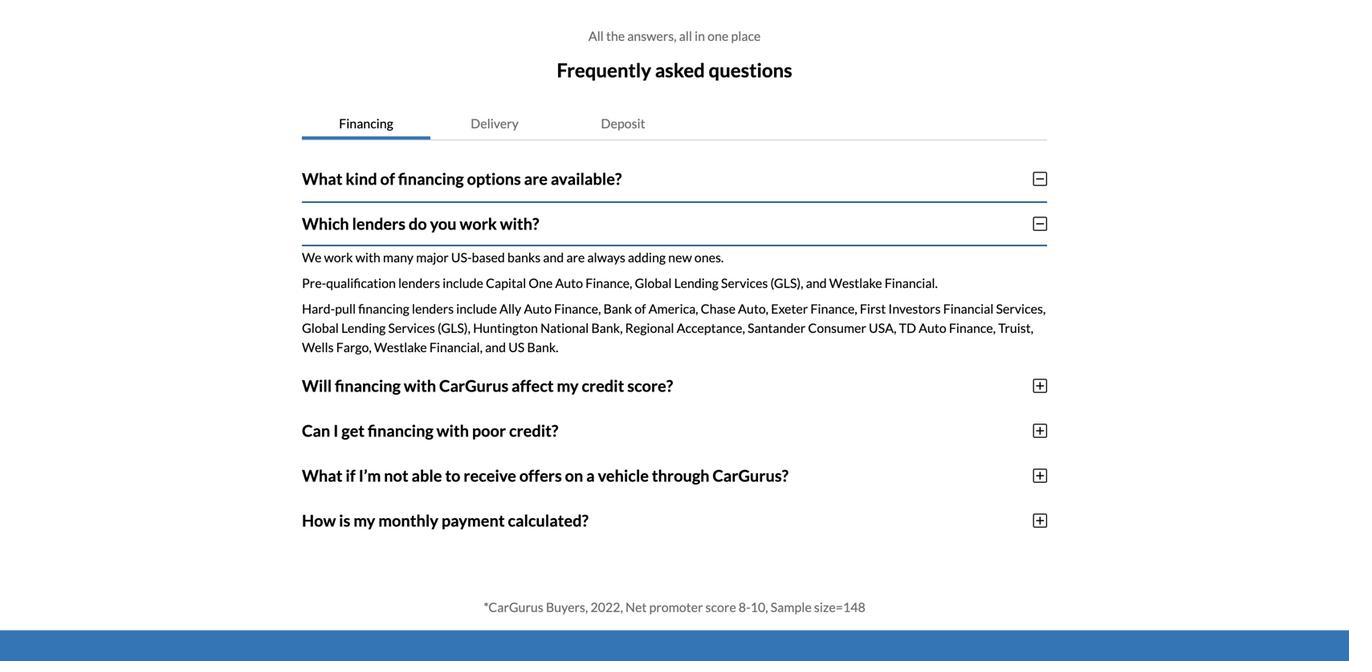 Task type: locate. For each thing, give the bounding box(es) containing it.
0 vertical spatial of
[[380, 169, 395, 189]]

1 vertical spatial (gls),
[[438, 320, 471, 336]]

always
[[587, 250, 625, 265]]

pre-
[[302, 275, 326, 291]]

auto
[[555, 275, 583, 291], [524, 301, 552, 317], [919, 320, 947, 336]]

westlake up first
[[829, 275, 882, 291]]

(gls), up "exeter"
[[770, 275, 804, 291]]

plus square image for can i get financing with poor credit?
[[1033, 423, 1047, 439]]

plus square image inside how is my monthly payment calculated? dropdown button
[[1033, 513, 1047, 529]]

0 vertical spatial include
[[443, 275, 483, 291]]

td
[[899, 320, 916, 336]]

hard-
[[302, 301, 335, 317]]

0 horizontal spatial (gls),
[[438, 320, 471, 336]]

1 vertical spatial my
[[354, 511, 375, 531]]

plus square image
[[1033, 423, 1047, 439], [1033, 468, 1047, 484]]

0 vertical spatial lenders
[[352, 214, 406, 234]]

score
[[706, 600, 736, 615]]

my
[[557, 376, 579, 396], [354, 511, 375, 531]]

0 horizontal spatial are
[[524, 169, 548, 189]]

what for what kind of financing options are available?
[[302, 169, 343, 189]]

receive
[[464, 466, 516, 486]]

0 vertical spatial plus square image
[[1033, 423, 1047, 439]]

(gls), up financial,
[[438, 320, 471, 336]]

2 vertical spatial and
[[485, 340, 506, 355]]

westlake inside hard-pull financing lenders include ally auto finance, bank of america, chase auto, exeter finance, first investors financial services, global lending services (gls), huntington national bank, regional acceptance, santander consumer usa, td auto finance, truist, wells fargo, westlake financial, and us bank.
[[374, 340, 427, 355]]

0 horizontal spatial my
[[354, 511, 375, 531]]

delivery tab
[[430, 107, 559, 140]]

0 vertical spatial (gls),
[[770, 275, 804, 291]]

asked
[[655, 59, 705, 82]]

capital
[[486, 275, 526, 291]]

score?
[[627, 376, 673, 396]]

finance, down always
[[586, 275, 632, 291]]

1 vertical spatial what
[[302, 466, 343, 486]]

0 vertical spatial global
[[635, 275, 672, 291]]

what left if
[[302, 466, 343, 486]]

work right the we
[[324, 250, 353, 265]]

credit?
[[509, 421, 558, 441]]

1 plus square image from the top
[[1033, 378, 1047, 394]]

all the answers, all in one place
[[588, 28, 761, 44]]

0 horizontal spatial of
[[380, 169, 395, 189]]

work inside 'dropdown button'
[[460, 214, 497, 234]]

minus square image inside what kind of financing options are available? dropdown button
[[1033, 171, 1047, 187]]

financing
[[398, 169, 464, 189], [358, 301, 409, 317], [335, 376, 401, 396], [368, 421, 434, 441]]

lending up the fargo,
[[341, 320, 386, 336]]

1 vertical spatial plus square image
[[1033, 468, 1047, 484]]

delivery
[[471, 115, 519, 131]]

include down us- at the top of the page
[[443, 275, 483, 291]]

us
[[508, 340, 525, 355]]

place
[[731, 28, 761, 44]]

auto right td
[[919, 320, 947, 336]]

plus square image inside can i get financing with poor credit? 'dropdown button'
[[1033, 423, 1047, 439]]

1 vertical spatial westlake
[[374, 340, 427, 355]]

of up regional
[[635, 301, 646, 317]]

(gls),
[[770, 275, 804, 291], [438, 320, 471, 336]]

santander
[[748, 320, 806, 336]]

minus square image inside which lenders do you work with? 'dropdown button'
[[1033, 216, 1047, 232]]

work right you
[[460, 214, 497, 234]]

financing up not
[[368, 421, 434, 441]]

1 horizontal spatial services
[[721, 275, 768, 291]]

new
[[668, 250, 692, 265]]

2 what from the top
[[302, 466, 343, 486]]

0 vertical spatial my
[[557, 376, 579, 396]]

0 horizontal spatial services
[[388, 320, 435, 336]]

1 what from the top
[[302, 169, 343, 189]]

get
[[342, 421, 365, 441]]

westlake right the fargo,
[[374, 340, 427, 355]]

plus square image inside what if i'm not able to receive offers on a vehicle through cargurus? dropdown button
[[1033, 468, 1047, 484]]

financial.
[[885, 275, 938, 291]]

0 vertical spatial are
[[524, 169, 548, 189]]

1 vertical spatial minus square image
[[1033, 216, 1047, 232]]

with left poor
[[437, 421, 469, 441]]

1 vertical spatial are
[[566, 250, 585, 265]]

with for many
[[355, 250, 381, 265]]

net
[[626, 600, 647, 615]]

with up 'qualification'
[[355, 250, 381, 265]]

answers,
[[627, 28, 677, 44]]

cargurus
[[439, 376, 509, 396]]

1 horizontal spatial of
[[635, 301, 646, 317]]

0 horizontal spatial and
[[485, 340, 506, 355]]

0 vertical spatial auto
[[555, 275, 583, 291]]

global down hard-
[[302, 320, 339, 336]]

of right kind
[[380, 169, 395, 189]]

0 vertical spatial with
[[355, 250, 381, 265]]

finance, up 'national' in the left of the page
[[554, 301, 601, 317]]

first
[[860, 301, 886, 317]]

2 plus square image from the top
[[1033, 468, 1047, 484]]

0 horizontal spatial westlake
[[374, 340, 427, 355]]

1 horizontal spatial lending
[[674, 275, 719, 291]]

will
[[302, 376, 332, 396]]

0 horizontal spatial work
[[324, 250, 353, 265]]

are right "options"
[[524, 169, 548, 189]]

0 horizontal spatial lending
[[341, 320, 386, 336]]

minus square image
[[1033, 171, 1047, 187], [1033, 216, 1047, 232]]

you
[[430, 214, 457, 234]]

(gls), inside hard-pull financing lenders include ally auto finance, bank of america, chase auto, exeter finance, first investors financial services, global lending services (gls), huntington national bank, regional acceptance, santander consumer usa, td auto finance, truist, wells fargo, westlake financial, and us bank.
[[438, 320, 471, 336]]

2 vertical spatial auto
[[919, 320, 947, 336]]

and up one
[[543, 250, 564, 265]]

lenders up the "many"
[[352, 214, 406, 234]]

offers
[[519, 466, 562, 486]]

can
[[302, 421, 330, 441]]

finance,
[[586, 275, 632, 291], [554, 301, 601, 317], [811, 301, 857, 317], [949, 320, 996, 336]]

auto right one
[[555, 275, 583, 291]]

of inside hard-pull financing lenders include ally auto finance, bank of america, chase auto, exeter finance, first investors financial services, global lending services (gls), huntington national bank, regional acceptance, santander consumer usa, td auto finance, truist, wells fargo, westlake financial, and us bank.
[[635, 301, 646, 317]]

0 vertical spatial plus square image
[[1033, 378, 1047, 394]]

1 vertical spatial global
[[302, 320, 339, 336]]

deposit
[[601, 115, 645, 131]]

1 vertical spatial auto
[[524, 301, 552, 317]]

include inside hard-pull financing lenders include ally auto finance, bank of america, chase auto, exeter finance, first investors financial services, global lending services (gls), huntington national bank, regional acceptance, santander consumer usa, td auto finance, truist, wells fargo, westlake financial, and us bank.
[[456, 301, 497, 317]]

the
[[606, 28, 625, 44]]

1 horizontal spatial global
[[635, 275, 672, 291]]

1 horizontal spatial and
[[543, 250, 564, 265]]

1 vertical spatial of
[[635, 301, 646, 317]]

0 vertical spatial work
[[460, 214, 497, 234]]

1 horizontal spatial work
[[460, 214, 497, 234]]

0 vertical spatial what
[[302, 169, 343, 189]]

global down 'adding'
[[635, 275, 672, 291]]

my right is
[[354, 511, 375, 531]]

through
[[652, 466, 710, 486]]

based
[[472, 250, 505, 265]]

1 vertical spatial include
[[456, 301, 497, 317]]

what kind of financing options are available? button
[[302, 156, 1047, 201]]

finance, down 'financial'
[[949, 320, 996, 336]]

plus square image for will financing with cargurus affect my credit score?
[[1033, 378, 1047, 394]]

1 vertical spatial with
[[404, 376, 436, 396]]

2 horizontal spatial and
[[806, 275, 827, 291]]

1 horizontal spatial auto
[[555, 275, 583, 291]]

services up financial,
[[388, 320, 435, 336]]

how is my monthly payment calculated? button
[[302, 499, 1047, 544]]

with inside 'dropdown button'
[[437, 421, 469, 441]]

and up "exeter"
[[806, 275, 827, 291]]

are left always
[[566, 250, 585, 265]]

plus square image inside will financing with cargurus affect my credit score? dropdown button
[[1033, 378, 1047, 394]]

usa,
[[869, 320, 897, 336]]

with up the can i get financing with poor credit?
[[404, 376, 436, 396]]

0 vertical spatial minus square image
[[1033, 171, 1047, 187]]

1 plus square image from the top
[[1033, 423, 1047, 439]]

lenders up financial,
[[412, 301, 454, 317]]

what for what if i'm not able to receive offers on a vehicle through cargurus?
[[302, 466, 343, 486]]

lenders down major
[[398, 275, 440, 291]]

0 vertical spatial and
[[543, 250, 564, 265]]

what left kind
[[302, 169, 343, 189]]

we
[[302, 250, 322, 265]]

0 vertical spatial westlake
[[829, 275, 882, 291]]

plus square image
[[1033, 378, 1047, 394], [1033, 513, 1047, 529]]

lending
[[674, 275, 719, 291], [341, 320, 386, 336]]

tab list containing financing
[[302, 107, 1047, 140]]

is
[[339, 511, 350, 531]]

what if i'm not able to receive offers on a vehicle through cargurus? button
[[302, 454, 1047, 499]]

2 vertical spatial with
[[437, 421, 469, 441]]

auto down one
[[524, 301, 552, 317]]

2 vertical spatial lenders
[[412, 301, 454, 317]]

1 vertical spatial plus square image
[[1033, 513, 1047, 529]]

2 plus square image from the top
[[1033, 513, 1047, 529]]

include left ally
[[456, 301, 497, 317]]

financing down 'qualification'
[[358, 301, 409, 317]]

investors
[[888, 301, 941, 317]]

which
[[302, 214, 349, 234]]

with?
[[500, 214, 539, 234]]

hard-pull financing lenders include ally auto finance, bank of america, chase auto, exeter finance, first investors financial services, global lending services (gls), huntington national bank, regional acceptance, santander consumer usa, td auto finance, truist, wells fargo, westlake financial, and us bank.
[[302, 301, 1046, 355]]

frequently
[[557, 59, 651, 82]]

and left us
[[485, 340, 506, 355]]

0 horizontal spatial global
[[302, 320, 339, 336]]

bank.
[[527, 340, 559, 355]]

lending down ones. at right top
[[674, 275, 719, 291]]

options
[[467, 169, 521, 189]]

tab list
[[302, 107, 1047, 140]]

one
[[529, 275, 553, 291]]

0 horizontal spatial auto
[[524, 301, 552, 317]]

consumer
[[808, 320, 866, 336]]

plus square image for what if i'm not able to receive offers on a vehicle through cargurus?
[[1033, 468, 1047, 484]]

financing tab
[[302, 107, 430, 140]]

1 horizontal spatial westlake
[[829, 275, 882, 291]]

on
[[565, 466, 583, 486]]

lenders
[[352, 214, 406, 234], [398, 275, 440, 291], [412, 301, 454, 317]]

of inside dropdown button
[[380, 169, 395, 189]]

with
[[355, 250, 381, 265], [404, 376, 436, 396], [437, 421, 469, 441]]

1 vertical spatial lending
[[341, 320, 386, 336]]

with inside dropdown button
[[404, 376, 436, 396]]

1 vertical spatial services
[[388, 320, 435, 336]]

services up auto,
[[721, 275, 768, 291]]

1 minus square image from the top
[[1033, 171, 1047, 187]]

my right affect
[[557, 376, 579, 396]]

2 minus square image from the top
[[1033, 216, 1047, 232]]

many
[[383, 250, 414, 265]]

with for cargurus
[[404, 376, 436, 396]]

lenders inside hard-pull financing lenders include ally auto finance, bank of america, chase auto, exeter finance, first investors financial services, global lending services (gls), huntington national bank, regional acceptance, santander consumer usa, td auto finance, truist, wells fargo, westlake financial, and us bank.
[[412, 301, 454, 317]]



Task type: vqa. For each thing, say whether or not it's contained in the screenshot.
confidence
no



Task type: describe. For each thing, give the bounding box(es) containing it.
auto,
[[738, 301, 769, 317]]

america,
[[649, 301, 698, 317]]

buyers,
[[546, 600, 588, 615]]

how
[[302, 511, 336, 531]]

global inside hard-pull financing lenders include ally auto finance, bank of america, chase auto, exeter finance, first investors financial services, global lending services (gls), huntington national bank, regional acceptance, santander consumer usa, td auto finance, truist, wells fargo, westlake financial, and us bank.
[[302, 320, 339, 336]]

1 vertical spatial lenders
[[398, 275, 440, 291]]

will financing with cargurus affect my credit score? button
[[302, 364, 1047, 409]]

financing down the fargo,
[[335, 376, 401, 396]]

auto for ally
[[524, 301, 552, 317]]

what if i'm not able to receive offers on a vehicle through cargurus?
[[302, 466, 789, 486]]

bank
[[603, 301, 632, 317]]

us-
[[451, 250, 472, 265]]

chase
[[701, 301, 736, 317]]

plus square image for how is my monthly payment calculated?
[[1033, 513, 1047, 529]]

how is my monthly payment calculated?
[[302, 511, 589, 531]]

kind
[[346, 169, 377, 189]]

sample
[[771, 600, 812, 615]]

financing inside hard-pull financing lenders include ally auto finance, bank of america, chase auto, exeter finance, first investors financial services, global lending services (gls), huntington national bank, regional acceptance, santander consumer usa, td auto finance, truist, wells fargo, westlake financial, and us bank.
[[358, 301, 409, 317]]

calculated?
[[508, 511, 589, 531]]

financing
[[339, 115, 393, 131]]

finance, up consumer
[[811, 301, 857, 317]]

wells
[[302, 340, 334, 355]]

financing inside 'dropdown button'
[[368, 421, 434, 441]]

services,
[[996, 301, 1046, 317]]

0 vertical spatial services
[[721, 275, 768, 291]]

to
[[445, 466, 461, 486]]

we work with many major us-based banks and are always adding new ones.
[[302, 250, 724, 265]]

financial
[[943, 301, 994, 317]]

*cargurus buyers, 2022, net promoter score 8-10, sample size=148
[[484, 600, 866, 615]]

able
[[412, 466, 442, 486]]

qualification
[[326, 275, 396, 291]]

promoter
[[649, 600, 703, 615]]

i'm
[[359, 466, 381, 486]]

a
[[586, 466, 595, 486]]

banks
[[507, 250, 541, 265]]

are inside what kind of financing options are available? dropdown button
[[524, 169, 548, 189]]

if
[[346, 466, 356, 486]]

cargurus?
[[713, 466, 789, 486]]

available?
[[551, 169, 622, 189]]

vehicle
[[598, 466, 649, 486]]

questions
[[709, 59, 792, 82]]

services inside hard-pull financing lenders include ally auto finance, bank of america, chase auto, exeter finance, first investors financial services, global lending services (gls), huntington national bank, regional acceptance, santander consumer usa, td auto finance, truist, wells fargo, westlake financial, and us bank.
[[388, 320, 435, 336]]

i
[[333, 421, 338, 441]]

*cargurus
[[484, 600, 543, 615]]

size=148
[[814, 600, 866, 615]]

2022,
[[591, 600, 623, 615]]

minus square image for delivery
[[1033, 216, 1047, 232]]

deposit tab
[[559, 107, 687, 140]]

lenders inside which lenders do you work with? 'dropdown button'
[[352, 214, 406, 234]]

acceptance,
[[677, 320, 745, 336]]

1 vertical spatial work
[[324, 250, 353, 265]]

can i get financing with poor credit?
[[302, 421, 558, 441]]

minus square image for frequently asked questions
[[1033, 171, 1047, 187]]

ones.
[[695, 250, 724, 265]]

and inside hard-pull financing lenders include ally auto finance, bank of america, chase auto, exeter finance, first investors financial services, global lending services (gls), huntington national bank, regional acceptance, santander consumer usa, td auto finance, truist, wells fargo, westlake financial, and us bank.
[[485, 340, 506, 355]]

1 vertical spatial and
[[806, 275, 827, 291]]

in
[[695, 28, 705, 44]]

bank,
[[591, 320, 623, 336]]

which lenders do you work with? button
[[302, 201, 1047, 246]]

financial,
[[429, 340, 483, 355]]

8-
[[739, 600, 751, 615]]

pull
[[335, 301, 356, 317]]

all
[[679, 28, 692, 44]]

frequently asked questions
[[557, 59, 792, 82]]

can i get financing with poor credit? button
[[302, 409, 1047, 454]]

1 horizontal spatial my
[[557, 376, 579, 396]]

2 horizontal spatial auto
[[919, 320, 947, 336]]

exeter
[[771, 301, 808, 317]]

payment
[[442, 511, 505, 531]]

national
[[540, 320, 589, 336]]

which lenders do you work with?
[[302, 214, 539, 234]]

will financing with cargurus affect my credit score?
[[302, 376, 673, 396]]

10,
[[751, 600, 768, 615]]

0 vertical spatial lending
[[674, 275, 719, 291]]

regional
[[625, 320, 674, 336]]

huntington
[[473, 320, 538, 336]]

lending inside hard-pull financing lenders include ally auto finance, bank of america, chase auto, exeter finance, first investors financial services, global lending services (gls), huntington national bank, regional acceptance, santander consumer usa, td auto finance, truist, wells fargo, westlake financial, and us bank.
[[341, 320, 386, 336]]

fargo,
[[336, 340, 372, 355]]

not
[[384, 466, 408, 486]]

auto for one
[[555, 275, 583, 291]]

adding
[[628, 250, 666, 265]]

one
[[708, 28, 729, 44]]

ally
[[499, 301, 521, 317]]

pre-qualification lenders include capital one auto finance, global lending services (gls), and westlake financial.
[[302, 275, 938, 291]]

do
[[409, 214, 427, 234]]

poor
[[472, 421, 506, 441]]

what kind of financing options are available?
[[302, 169, 622, 189]]

1 horizontal spatial (gls),
[[770, 275, 804, 291]]

1 horizontal spatial are
[[566, 250, 585, 265]]

financing up which lenders do you work with?
[[398, 169, 464, 189]]

major
[[416, 250, 449, 265]]



